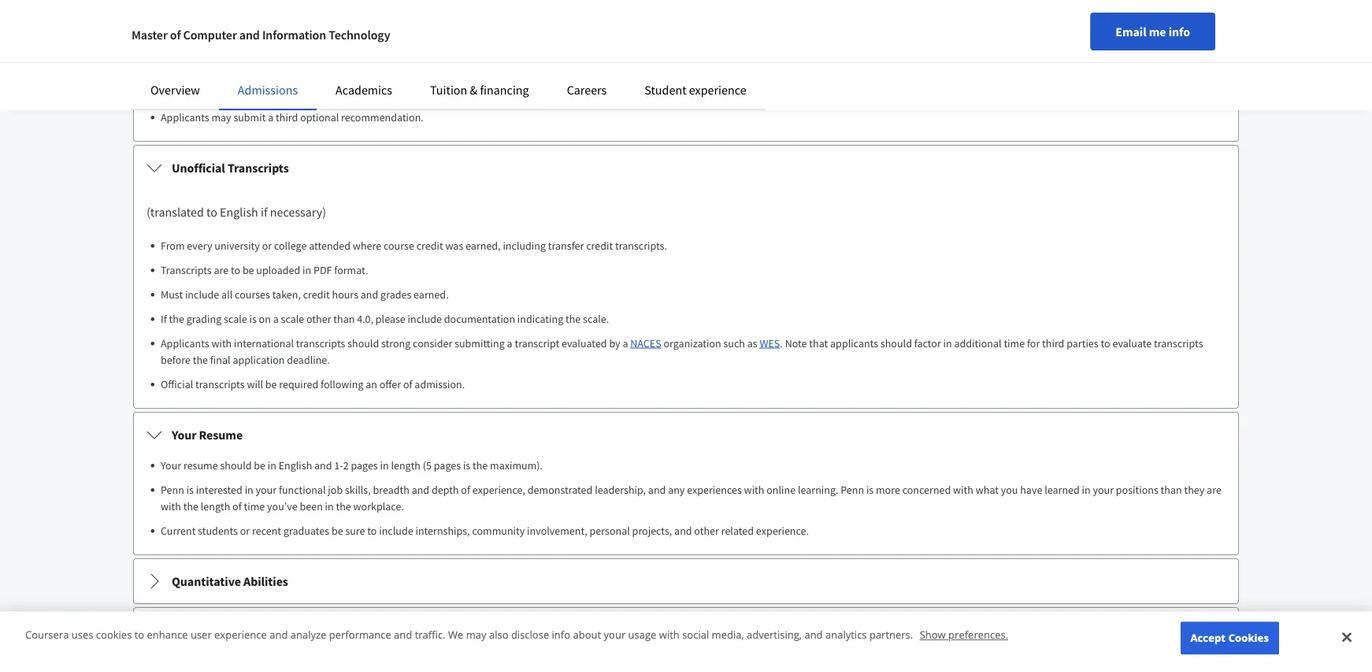 Task type: describe. For each thing, give the bounding box(es) containing it.
list containing your resume should be in english and 1-2 pages in length (5 pages is the maximum).
[[153, 457, 1226, 539]]

and up words
[[341, 53, 359, 67]]

and left depth
[[412, 483, 430, 497]]

penn is interested in your functional job skills, breadth and depth of experience, demonstrated leadership, and any experiences with online learning. penn is more concerned with what you have learned in your positions than they are with the length of time you've been in the workplace. list item
[[161, 482, 1226, 515]]

uploaded
[[256, 263, 300, 277]]

quantitative abilities button
[[134, 560, 1239, 604]]

strong
[[381, 336, 411, 350]]

to right 500 on the left top of page
[[294, 78, 303, 92]]

evaluate
[[1113, 336, 1152, 350]]

1 horizontal spatial transcripts
[[296, 336, 345, 350]]

your resume should be in english and 1-2 pages in length (5 pages is the maximum). list item
[[161, 457, 1226, 474]]

should for transcripts
[[348, 336, 379, 350]]

learning.
[[798, 483, 839, 497]]

are inside penn is interested in your functional job skills, breadth and depth of experience, demonstrated leadership, and any experiences with online learning. penn is more concerned with what you have learned in your positions than they are with the length of time you've been in the workplace.
[[1207, 483, 1222, 497]]

2 horizontal spatial your
[[1093, 483, 1114, 497]]

taken,
[[272, 287, 301, 301]]

involvement,
[[527, 524, 588, 538]]

financing
[[480, 82, 529, 98]]

online
[[767, 483, 796, 497]]

a right the 'submit'
[[268, 110, 274, 124]]

experiences
[[687, 483, 742, 497]]

leadership,
[[595, 483, 646, 497]]

sure
[[345, 524, 365, 538]]

submit
[[234, 110, 266, 124]]

whenever
[[460, 29, 505, 43]]

in up breadth
[[380, 458, 389, 472]]

students
[[198, 524, 238, 538]]

academics
[[336, 82, 392, 98]]

credit inside list item
[[303, 287, 330, 301]]

have
[[1021, 483, 1043, 497]]

in inside the transcripts are to be uploaded in pdf format. list item
[[303, 263, 311, 277]]

job
[[328, 483, 343, 497]]

earned.
[[414, 287, 449, 301]]

to inside the 'privacy' alert dialog
[[135, 628, 144, 642]]

in up you've
[[268, 458, 277, 472]]

college
[[274, 238, 307, 253]]

a right by
[[623, 336, 628, 350]]

depth
[[432, 483, 459, 497]]

master
[[132, 27, 168, 43]]

with left online
[[744, 483, 765, 497]]

tuition & financing link
[[430, 82, 529, 98]]

1 horizontal spatial credit
[[417, 238, 443, 253]]

note
[[785, 336, 807, 350]]

necessary)
[[270, 204, 326, 220]]

the inside the on official letterhead of the writer's organization or institution whenever possible list item
[[284, 29, 299, 43]]

(5
[[423, 458, 432, 472]]

computer
[[183, 27, 237, 43]]

technology
[[329, 27, 391, 43]]

the inside include the writer's signature/name and organization list item
[[211, 53, 227, 67]]

penn is interested in your functional job skills, breadth and depth of experience, demonstrated leadership, and any experiences with online learning. penn is more concerned with what you have learned in your positions than they are with the length of time you've been in the workplace.
[[161, 483, 1222, 513]]

hours
[[332, 287, 359, 301]]

transcripts inside the . note that applicants should factor in additional time for third parties to evaluate transcripts before the final application deadline.
[[1155, 336, 1204, 350]]

applicants
[[831, 336, 879, 350]]

projects,
[[632, 524, 672, 538]]

applicants for applicants with international transcripts should strong consider submitting a transcript evaluated by a naces organization such as wes
[[161, 336, 209, 350]]

social
[[683, 628, 709, 642]]

or inside 'list item'
[[262, 238, 272, 253]]

1 penn from the left
[[161, 483, 184, 497]]

quantitative
[[172, 574, 241, 589]]

from
[[251, 78, 273, 92]]

community
[[472, 524, 525, 538]]

current
[[161, 524, 196, 538]]

parties
[[1067, 336, 1099, 350]]

evaluated
[[562, 336, 607, 350]]

from every university or college attended where course credit was earned, including transfer credit transcripts.
[[161, 238, 667, 253]]

official transcripts will be required following an offer of admission. list item
[[161, 376, 1226, 392]]

overview link
[[151, 82, 200, 98]]

of right master
[[170, 27, 181, 43]]

student experience
[[645, 82, 747, 98]]

following
[[321, 377, 364, 391]]

and left traffic.
[[394, 628, 412, 642]]

third inside the . note that applicants should factor in additional time for third parties to evaluate transcripts before the final application deadline.
[[1043, 336, 1065, 350]]

transcripts are to be uploaded in pdf format.
[[161, 263, 368, 277]]

media,
[[712, 628, 744, 642]]

if
[[161, 312, 167, 326]]

2 vertical spatial or
[[240, 524, 250, 538]]

additional
[[955, 336, 1002, 350]]

submitting
[[455, 336, 505, 350]]

with left what
[[954, 483, 974, 497]]

1 scale from the left
[[224, 312, 247, 326]]

0 horizontal spatial transcripts
[[195, 377, 245, 391]]

experience,
[[473, 483, 526, 497]]

transfer
[[548, 238, 584, 253]]

(translated to english if necessary)
[[147, 204, 326, 220]]

possible
[[507, 29, 546, 43]]

is inside list item
[[249, 312, 257, 326]]

optional
[[300, 110, 339, 124]]

the inside your resume should be in english and 1-2 pages in length (5 pages is the maximum). list item
[[473, 458, 488, 472]]

experience.
[[756, 524, 809, 538]]

your resume
[[172, 427, 243, 443]]

consider
[[413, 336, 453, 350]]

including
[[503, 238, 546, 253]]

you've
[[267, 499, 298, 513]]

to inside the . note that applicants should factor in additional time for third parties to evaluate transcripts before the final application deadline.
[[1101, 336, 1111, 350]]

usage
[[629, 628, 657, 642]]

than inside list item
[[334, 312, 355, 326]]

an
[[366, 377, 377, 391]]

and left analyze
[[270, 628, 288, 642]]

of right depth
[[461, 483, 470, 497]]

include inside current students or recent graduates be sure to include internships, community involvement, personal projects, and other related experience. list item
[[379, 524, 413, 538]]

format.
[[334, 263, 368, 277]]

student experience link
[[645, 82, 747, 98]]

such
[[724, 336, 745, 350]]

required
[[279, 377, 319, 391]]

of down 'interested'
[[233, 499, 242, 513]]

include the writer's signature/name and organization list item
[[175, 52, 1226, 69]]

analyze
[[291, 628, 327, 642]]

1 vertical spatial writer's
[[229, 53, 263, 67]]

is right (5
[[463, 458, 471, 472]]

every
[[187, 238, 212, 253]]

if the grading scale is on a scale other than 4.0, please include documentation indicating the scale. list item
[[161, 310, 1226, 327]]

wes
[[760, 336, 780, 350]]

applicants may submit a third optional recommendation. list item
[[161, 109, 1226, 125]]

.
[[780, 336, 783, 350]]

official transcripts will be required following an offer of admission.
[[161, 377, 465, 391]]

must include all courses taken, credit hours and grades earned.
[[161, 287, 449, 301]]

of right 'letterhead'
[[272, 29, 282, 43]]

attended
[[309, 238, 351, 253]]

demonstrated
[[528, 483, 593, 497]]

show preferences. link
[[920, 628, 1009, 642]]

applicants for applicants may submit a third optional recommendation.
[[161, 110, 209, 124]]

course
[[384, 238, 414, 253]]

transcripts inside dropdown button
[[228, 160, 289, 176]]

from every university or college attended where course credit was earned, including transfer credit transcripts. list item
[[161, 237, 1226, 254]]

where
[[353, 238, 382, 253]]

2
[[343, 458, 349, 472]]

preferences.
[[949, 628, 1009, 642]]

0 vertical spatial english
[[220, 204, 258, 220]]

of right offer
[[403, 377, 413, 391]]

and left any at bottom left
[[648, 483, 666, 497]]

unofficial
[[172, 160, 225, 176]]

enhance
[[147, 628, 188, 642]]

privacy alert dialog
[[0, 612, 1373, 667]]

include inside must include all courses taken, credit hours and grades earned. list item
[[185, 287, 219, 301]]

info inside button
[[1169, 24, 1191, 39]]

1-
[[334, 458, 343, 472]]

to down university
[[231, 263, 240, 277]]



Task type: locate. For each thing, give the bounding box(es) containing it.
your left positions
[[1093, 483, 1114, 497]]

student
[[645, 82, 687, 98]]

me
[[1150, 24, 1167, 39]]

1 horizontal spatial or
[[262, 238, 272, 253]]

credit right "transfer"
[[586, 238, 613, 253]]

what
[[976, 483, 999, 497]]

(translated
[[147, 204, 204, 220]]

include up grading at the top left of the page
[[185, 287, 219, 301]]

accept cookies
[[1191, 631, 1270, 645]]

cookies
[[1229, 631, 1270, 645]]

coursera
[[25, 628, 69, 642]]

writer's down 'letterhead'
[[229, 53, 263, 67]]

1 horizontal spatial time
[[1004, 336, 1025, 350]]

1,500
[[305, 78, 330, 92]]

are up all
[[214, 263, 229, 277]]

admissions link
[[238, 82, 298, 98]]

0 horizontal spatial writer's
[[229, 53, 263, 67]]

time inside the . note that applicants should factor in additional time for third parties to evaluate transcripts before the final application deadline.
[[1004, 336, 1025, 350]]

be right resume
[[254, 458, 266, 472]]

include inside the if the grading scale is on a scale other than 4.0, please include documentation indicating the scale. list item
[[408, 312, 442, 326]]

or left institution at the top left of the page
[[398, 29, 407, 43]]

0 vertical spatial on
[[175, 29, 187, 43]]

naces link
[[631, 336, 662, 350]]

be for will
[[265, 377, 277, 391]]

list item containing applicants with international transcripts should strong consider submitting a transcript evaluated by a
[[161, 335, 1226, 368]]

third down 500 on the left top of page
[[276, 110, 298, 124]]

the up anywhere
[[211, 53, 227, 67]]

1 vertical spatial experience
[[214, 628, 267, 642]]

on left official
[[175, 29, 187, 43]]

0 horizontal spatial info
[[552, 628, 571, 642]]

1 vertical spatial than
[[1161, 483, 1183, 497]]

accept cookies button
[[1181, 622, 1280, 655]]

the left scale.
[[566, 312, 581, 326]]

include
[[175, 53, 209, 67], [185, 287, 219, 301], [408, 312, 442, 326], [379, 524, 413, 538]]

on inside list item
[[259, 312, 271, 326]]

workplace.
[[354, 499, 404, 513]]

penn down resume
[[161, 483, 184, 497]]

your for your resume
[[172, 427, 197, 443]]

must
[[161, 287, 183, 301]]

they
[[1185, 483, 1205, 497]]

may right we
[[466, 628, 487, 642]]

1 horizontal spatial writer's
[[301, 29, 336, 43]]

your inside the 'privacy' alert dialog
[[604, 628, 626, 642]]

english
[[220, 204, 258, 220], [279, 458, 312, 472]]

interested
[[196, 483, 243, 497]]

in inside the . note that applicants should factor in additional time for third parties to evaluate transcripts before the final application deadline.
[[944, 336, 953, 350]]

1 horizontal spatial third
[[1043, 336, 1065, 350]]

factor
[[915, 336, 942, 350]]

time inside penn is interested in your functional job skills, breadth and depth of experience, demonstrated leadership, and any experiences with online learning. penn is more concerned with what you have learned in your positions than they are with the length of time you've been in the workplace.
[[244, 499, 265, 513]]

1 vertical spatial other
[[695, 524, 719, 538]]

1 vertical spatial your
[[161, 458, 181, 472]]

time left for
[[1004, 336, 1025, 350]]

1 horizontal spatial english
[[279, 458, 312, 472]]

0 horizontal spatial credit
[[303, 287, 330, 301]]

other inside list item
[[695, 524, 719, 538]]

0 horizontal spatial length
[[201, 499, 230, 513]]

0 horizontal spatial other
[[307, 312, 331, 326]]

to right sure
[[367, 524, 377, 538]]

organization inside the on official letterhead of the writer's organization or institution whenever possible list item
[[338, 29, 395, 43]]

unofficial transcripts button
[[134, 146, 1239, 190]]

or left college
[[262, 238, 272, 253]]

be for to
[[243, 263, 254, 277]]

than left 4.0,
[[334, 312, 355, 326]]

1 horizontal spatial should
[[348, 336, 379, 350]]

be for should
[[254, 458, 266, 472]]

include up range
[[175, 53, 209, 67]]

are right they
[[1207, 483, 1222, 497]]

on official letterhead of the writer's organization or institution whenever possible
[[175, 29, 546, 43]]

list item down the if the grading scale is on a scale other than 4.0, please include documentation indicating the scale. list item
[[161, 335, 1226, 368]]

0 horizontal spatial transcripts
[[161, 263, 212, 277]]

in right factor
[[944, 336, 953, 350]]

applicants down overview
[[161, 110, 209, 124]]

1 horizontal spatial pages
[[434, 458, 461, 472]]

1 horizontal spatial your
[[604, 628, 626, 642]]

your for your resume should be in english and 1-2 pages in length (5 pages is the maximum).
[[161, 458, 181, 472]]

is left more
[[867, 483, 874, 497]]

2 scale from the left
[[281, 312, 304, 326]]

0 vertical spatial or
[[398, 29, 407, 43]]

words
[[332, 78, 361, 92]]

master of computer and information technology
[[132, 27, 391, 43]]

learned
[[1045, 483, 1080, 497]]

please
[[376, 312, 406, 326]]

and right computer
[[239, 27, 260, 43]]

1 horizontal spatial may
[[466, 628, 487, 642]]

to right "cookies"
[[135, 628, 144, 642]]

0 horizontal spatial experience
[[214, 628, 267, 642]]

the inside the . note that applicants should factor in additional time for third parties to evaluate transcripts before the final application deadline.
[[193, 353, 208, 367]]

1 pages from the left
[[351, 458, 378, 472]]

applicants up before
[[161, 336, 209, 350]]

and left the 1-
[[314, 458, 332, 472]]

than inside penn is interested in your functional job skills, breadth and depth of experience, demonstrated leadership, and any experiences with online learning. penn is more concerned with what you have learned in your positions than they are with the length of time you've been in the workplace.
[[1161, 483, 1183, 497]]

penn right learning.
[[841, 483, 865, 497]]

1 horizontal spatial transcripts
[[228, 160, 289, 176]]

list
[[153, 0, 1226, 125], [167, 3, 1226, 93], [153, 237, 1226, 392], [153, 457, 1226, 539]]

0 vertical spatial applicants
[[161, 110, 209, 124]]

that
[[810, 336, 828, 350]]

2 vertical spatial organization
[[664, 336, 722, 350]]

your inside list item
[[161, 458, 181, 472]]

overview
[[151, 82, 200, 98]]

transcripts up if
[[228, 160, 289, 176]]

should inside list item
[[220, 458, 252, 472]]

in right learned on the right bottom of the page
[[1082, 483, 1091, 497]]

0 horizontal spatial english
[[220, 204, 258, 220]]

to right the parties
[[1101, 336, 1111, 350]]

with up final
[[212, 336, 232, 350]]

courses
[[235, 287, 270, 301]]

0 vertical spatial length
[[391, 458, 421, 472]]

0 horizontal spatial pages
[[351, 458, 378, 472]]

1 vertical spatial length
[[201, 499, 230, 513]]

about
[[573, 628, 601, 642]]

penn
[[161, 483, 184, 497], [841, 483, 865, 497]]

info inside the 'privacy' alert dialog
[[552, 628, 571, 642]]

1 vertical spatial third
[[1043, 336, 1065, 350]]

resume
[[199, 427, 243, 443]]

1 horizontal spatial scale
[[281, 312, 304, 326]]

organization inside include the writer's signature/name and organization list item
[[361, 53, 418, 67]]

0 horizontal spatial may
[[212, 110, 231, 124]]

your up you've
[[256, 483, 277, 497]]

may left the 'submit'
[[212, 110, 231, 124]]

applicants inside list
[[161, 336, 209, 350]]

should left factor
[[881, 336, 912, 350]]

other
[[307, 312, 331, 326], [695, 524, 719, 538]]

email me info button
[[1091, 13, 1216, 50]]

personal
[[590, 524, 630, 538]]

a inside list item
[[273, 312, 279, 326]]

english left if
[[220, 204, 258, 220]]

1 horizontal spatial length
[[391, 458, 421, 472]]

on official letterhead of the writer's organization or institution whenever possible list item
[[175, 28, 1226, 44]]

than left they
[[1161, 483, 1183, 497]]

abilities
[[244, 574, 288, 589]]

pdf
[[314, 263, 332, 277]]

0 vertical spatial other
[[307, 312, 331, 326]]

in right 'interested'
[[245, 483, 254, 497]]

1 horizontal spatial experience
[[689, 82, 747, 98]]

the up current
[[183, 499, 199, 513]]

your inside dropdown button
[[172, 427, 197, 443]]

maximum).
[[490, 458, 543, 472]]

third
[[276, 110, 298, 124], [1043, 336, 1065, 350]]

1 vertical spatial transcripts
[[161, 263, 212, 277]]

should down 4.0,
[[348, 336, 379, 350]]

in left pdf
[[303, 263, 311, 277]]

experience
[[689, 82, 747, 98], [214, 628, 267, 642]]

if
[[261, 204, 268, 220]]

include inside include the writer's signature/name and organization list item
[[175, 53, 209, 67]]

on
[[175, 29, 187, 43], [259, 312, 271, 326]]

1 horizontal spatial than
[[1161, 483, 1183, 497]]

and
[[239, 27, 260, 43], [341, 53, 359, 67], [361, 287, 378, 301], [314, 458, 332, 472], [412, 483, 430, 497], [648, 483, 666, 497], [675, 524, 692, 538], [270, 628, 288, 642], [394, 628, 412, 642], [805, 628, 823, 642]]

organization down on official letterhead of the writer's organization or institution whenever possible
[[361, 53, 418, 67]]

organization up words
[[338, 29, 395, 43]]

include the writer's signature/name and organization
[[175, 53, 418, 67]]

0 horizontal spatial scale
[[224, 312, 247, 326]]

0 vertical spatial are
[[214, 263, 229, 277]]

partners.
[[870, 628, 914, 642]]

must include all courses taken, credit hours and grades earned. list item
[[161, 286, 1226, 303]]

university
[[215, 238, 260, 253]]

1 vertical spatial list item
[[161, 335, 1226, 368]]

0 horizontal spatial third
[[276, 110, 298, 124]]

length left (5
[[391, 458, 421, 472]]

anywhere
[[203, 78, 249, 92]]

the left final
[[193, 353, 208, 367]]

1 vertical spatial info
[[552, 628, 571, 642]]

positions
[[1117, 483, 1159, 497]]

credit down pdf
[[303, 287, 330, 301]]

pages right (5
[[434, 458, 461, 472]]

0 vertical spatial may
[[212, 110, 231, 124]]

1 vertical spatial organization
[[361, 53, 418, 67]]

academics link
[[336, 82, 392, 98]]

your resume should be in english and 1-2 pages in length (5 pages is the maximum).
[[161, 458, 543, 472]]

on up international
[[259, 312, 271, 326]]

1 vertical spatial english
[[279, 458, 312, 472]]

with left social
[[659, 628, 680, 642]]

0 vertical spatial experience
[[689, 82, 747, 98]]

pages right 2
[[351, 458, 378, 472]]

0 horizontal spatial or
[[240, 524, 250, 538]]

0 horizontal spatial penn
[[161, 483, 184, 497]]

is down resume
[[186, 483, 194, 497]]

your right 'about'
[[604, 628, 626, 642]]

scale down "taken,"
[[281, 312, 304, 326]]

1 vertical spatial may
[[466, 628, 487, 642]]

for
[[1028, 336, 1040, 350]]

current students or recent graduates be sure to include internships, community involvement, personal projects, and other related experience. list item
[[161, 522, 1226, 539]]

length inside your resume should be in english and 1-2 pages in length (5 pages is the maximum). list item
[[391, 458, 421, 472]]

0 vertical spatial info
[[1169, 24, 1191, 39]]

0 horizontal spatial on
[[175, 29, 187, 43]]

0 vertical spatial transcripts
[[228, 160, 289, 176]]

a left transcript
[[507, 336, 513, 350]]

list item
[[175, 3, 1226, 20], [161, 335, 1226, 368]]

2 penn from the left
[[841, 483, 865, 497]]

the down 'job'
[[336, 499, 351, 513]]

0 horizontal spatial should
[[220, 458, 252, 472]]

transcripts
[[228, 160, 289, 176], [161, 263, 212, 277]]

with up current
[[161, 499, 181, 513]]

all
[[222, 287, 233, 301]]

0 vertical spatial third
[[276, 110, 298, 124]]

the up experience,
[[473, 458, 488, 472]]

0 vertical spatial time
[[1004, 336, 1025, 350]]

1 horizontal spatial info
[[1169, 24, 1191, 39]]

and left 'analytics'
[[805, 628, 823, 642]]

1 vertical spatial on
[[259, 312, 271, 326]]

transcripts down final
[[195, 377, 245, 391]]

2 horizontal spatial or
[[398, 29, 407, 43]]

transcripts are to be uploaded in pdf format. list item
[[161, 262, 1226, 278]]

earned,
[[466, 238, 501, 253]]

writer's up signature/name on the top left of the page
[[301, 29, 336, 43]]

transcripts down from
[[161, 263, 212, 277]]

0 vertical spatial list item
[[175, 3, 1226, 20]]

1 vertical spatial or
[[262, 238, 272, 253]]

uses
[[72, 628, 93, 642]]

with inside the 'privacy' alert dialog
[[659, 628, 680, 642]]

current students or recent graduates be sure to include internships, community involvement, personal projects, and other related experience.
[[161, 524, 809, 538]]

on inside list item
[[175, 29, 187, 43]]

third right for
[[1043, 336, 1065, 350]]

experience down include the writer's signature/name and organization list item
[[689, 82, 747, 98]]

1 horizontal spatial on
[[259, 312, 271, 326]]

official
[[189, 29, 220, 43]]

other down must include all courses taken, credit hours and grades earned.
[[307, 312, 331, 326]]

other inside list item
[[307, 312, 331, 326]]

1 vertical spatial applicants
[[161, 336, 209, 350]]

tuition & financing
[[430, 82, 529, 98]]

you
[[1001, 483, 1019, 497]]

careers
[[567, 82, 607, 98]]

transcripts inside list item
[[161, 263, 212, 277]]

0 vertical spatial than
[[334, 312, 355, 326]]

final
[[210, 353, 231, 367]]

0 vertical spatial writer's
[[301, 29, 336, 43]]

2 applicants from the top
[[161, 336, 209, 350]]

info left 'about'
[[552, 628, 571, 642]]

2 horizontal spatial credit
[[586, 238, 613, 253]]

the right the if on the left top of the page
[[169, 312, 184, 326]]

should for applicants
[[881, 336, 912, 350]]

may inside list item
[[212, 110, 231, 124]]

1 horizontal spatial penn
[[841, 483, 865, 497]]

show
[[920, 628, 946, 642]]

or left recent
[[240, 524, 250, 538]]

pages
[[351, 458, 378, 472], [434, 458, 461, 472]]

experience inside the 'privacy' alert dialog
[[214, 628, 267, 642]]

may inside the 'privacy' alert dialog
[[466, 628, 487, 642]]

1 horizontal spatial are
[[1207, 483, 1222, 497]]

0 vertical spatial organization
[[338, 29, 395, 43]]

2 pages from the left
[[434, 458, 461, 472]]

length inside penn is interested in your functional job skills, breadth and depth of experience, demonstrated leadership, and any experiences with online learning. penn is more concerned with what you have learned in your positions than they are with the length of time you've been in the workplace.
[[201, 499, 230, 513]]

2 horizontal spatial transcripts
[[1155, 336, 1204, 350]]

and right hours
[[361, 287, 378, 301]]

list containing from every university or college attended where course credit was earned, including transfer credit transcripts.
[[153, 237, 1226, 392]]

0 horizontal spatial are
[[214, 263, 229, 277]]

should inside the . note that applicants should factor in additional time for third parties to evaluate transcripts before the final application deadline.
[[881, 336, 912, 350]]

2 horizontal spatial should
[[881, 336, 912, 350]]

include down the workplace.
[[379, 524, 413, 538]]

graduates
[[284, 524, 329, 538]]

been
[[300, 499, 323, 513]]

should up 'interested'
[[220, 458, 252, 472]]

we
[[448, 628, 464, 642]]

scale down all
[[224, 312, 247, 326]]

1 vertical spatial are
[[1207, 483, 1222, 497]]

a down "taken,"
[[273, 312, 279, 326]]

institution
[[410, 29, 457, 43]]

be up courses
[[243, 263, 254, 277]]

info right me
[[1169, 24, 1191, 39]]

to up every
[[207, 204, 217, 220]]

or
[[398, 29, 407, 43], [262, 238, 272, 253], [240, 524, 250, 538]]

organization inside list item
[[664, 336, 722, 350]]

range anywhere from 500 to 1,500 words list item
[[175, 76, 1226, 93]]

in down 'job'
[[325, 499, 334, 513]]

0 horizontal spatial time
[[244, 499, 265, 513]]

time up recent
[[244, 499, 265, 513]]

list item up the on official letterhead of the writer's organization or institution whenever possible list item
[[175, 3, 1226, 20]]

english inside list item
[[279, 458, 312, 472]]

0 horizontal spatial than
[[334, 312, 355, 326]]

transcripts up deadline.
[[296, 336, 345, 350]]

naces
[[631, 336, 662, 350]]

concerned
[[903, 483, 951, 497]]

1 applicants from the top
[[161, 110, 209, 124]]

your left resume
[[161, 458, 181, 472]]

0 horizontal spatial your
[[256, 483, 277, 497]]

be right the will
[[265, 377, 277, 391]]

your up resume
[[172, 427, 197, 443]]

performance
[[329, 628, 391, 642]]

before
[[161, 353, 191, 367]]

1 vertical spatial time
[[244, 499, 265, 513]]

and right projects,
[[675, 524, 692, 538]]

1 horizontal spatial other
[[695, 524, 719, 538]]

0 vertical spatial your
[[172, 427, 197, 443]]

transcripts right evaluate
[[1155, 336, 1204, 350]]

be left sure
[[332, 524, 343, 538]]

are
[[214, 263, 229, 277], [1207, 483, 1222, 497]]

is down courses
[[249, 312, 257, 326]]

any
[[668, 483, 685, 497]]



Task type: vqa. For each thing, say whether or not it's contained in the screenshot.
MATERIAL
no



